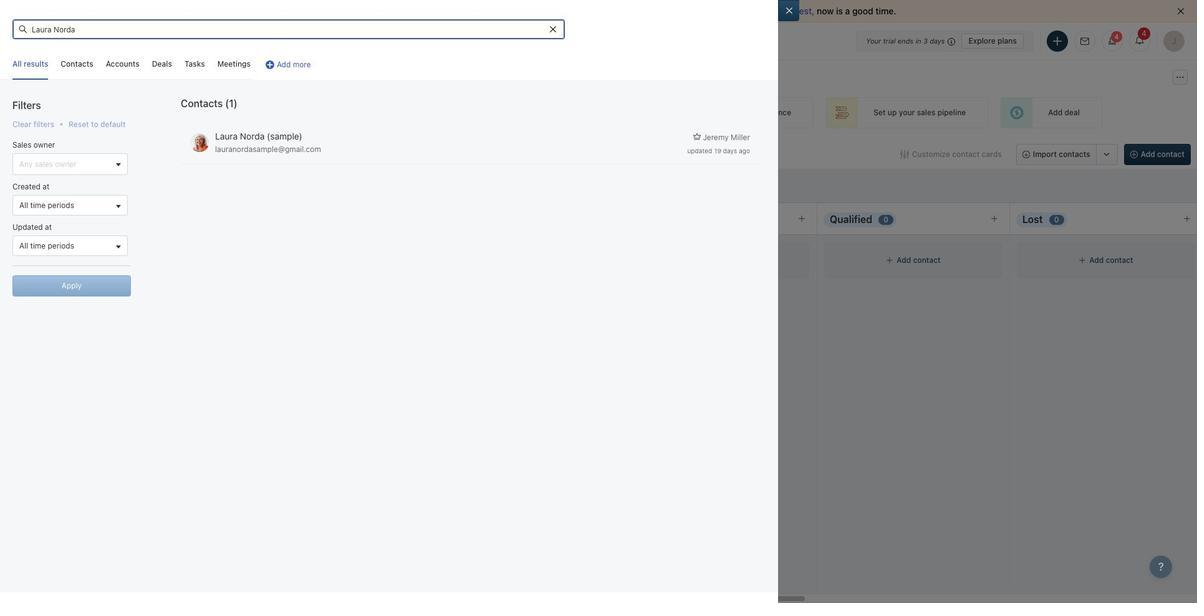 Task type: describe. For each thing, give the bounding box(es) containing it.
2 horizontal spatial container_wx8msf4aqz5i3rn1 image
[[1079, 257, 1087, 264]]

send email image
[[1081, 37, 1090, 45]]

close image
[[1178, 7, 1185, 15]]

0 horizontal spatial container_wx8msf4aqz5i3rn1 image
[[887, 257, 894, 264]]

container_wx8msf4aqz5i3rn1 image
[[115, 257, 123, 264]]

1 horizontal spatial container_wx8msf4aqz5i3rn1 image
[[901, 150, 909, 159]]



Task type: locate. For each thing, give the bounding box(es) containing it.
Any sales owner search field
[[16, 158, 112, 171]]

freshworks switcher image
[[14, 584, 26, 597]]

group
[[1017, 144, 1118, 165]]

container_wx8msf4aqz5i3rn1 image
[[901, 150, 909, 159], [887, 257, 894, 264], [1079, 257, 1087, 264]]

dialog
[[0, 0, 800, 604]]

Search your CRM... text field
[[12, 19, 565, 39], [55, 31, 180, 52]]



Task type: vqa. For each thing, say whether or not it's contained in the screenshot.
'Freshworks Switcher' icon
yes



